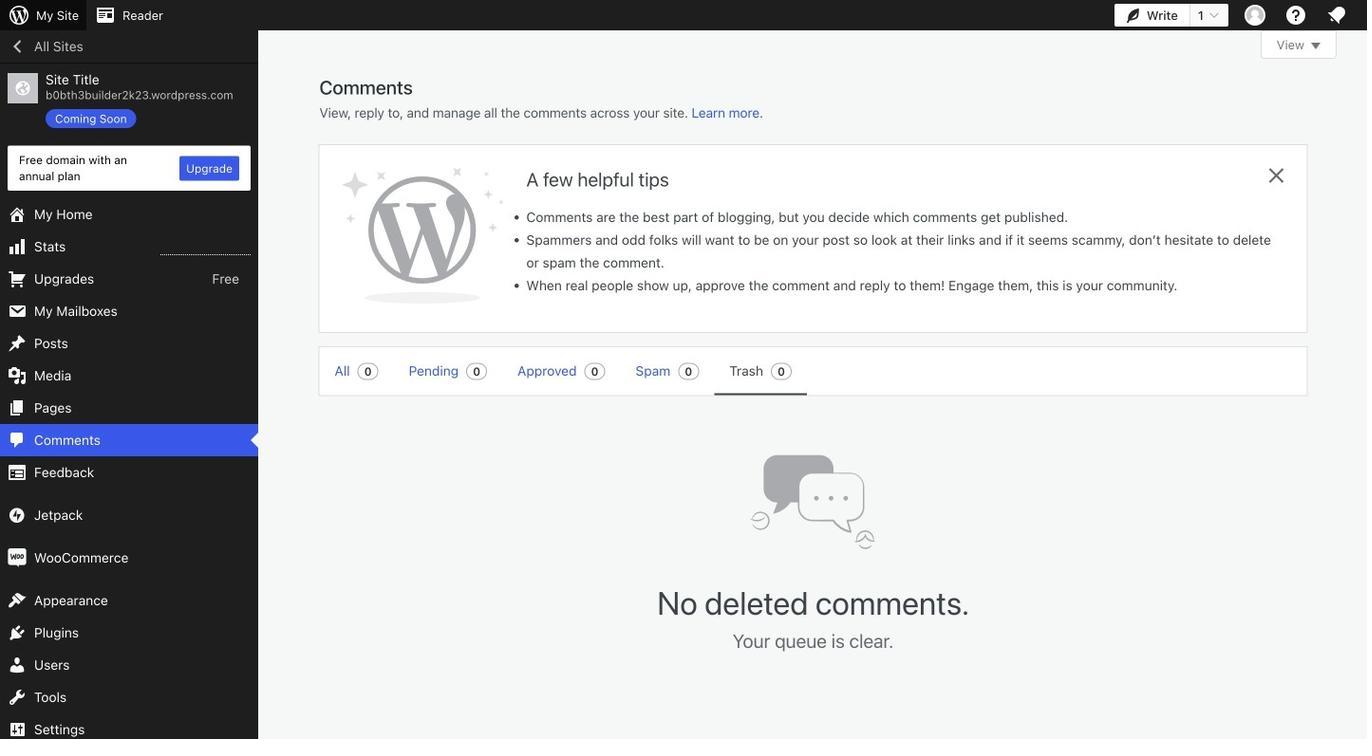 Task type: locate. For each thing, give the bounding box(es) containing it.
main content
[[320, 30, 1337, 694]]

0 vertical spatial img image
[[8, 506, 27, 525]]

my profile image
[[1245, 5, 1266, 26]]

highest hourly views 0 image
[[160, 243, 251, 256]]

menu
[[320, 348, 1277, 396]]

help image
[[1285, 4, 1308, 27]]

1 vertical spatial img image
[[8, 549, 27, 568]]

img image
[[8, 506, 27, 525], [8, 549, 27, 568]]



Task type: describe. For each thing, give the bounding box(es) containing it.
2 img image from the top
[[8, 549, 27, 568]]

closed image
[[1311, 43, 1321, 49]]

dismiss tips image
[[1265, 164, 1288, 187]]

1 img image from the top
[[8, 506, 27, 525]]

manage your notifications image
[[1326, 4, 1348, 27]]

wordpress logo image
[[342, 168, 504, 304]]



Task type: vqa. For each thing, say whether or not it's contained in the screenshot.
Dismiss image
no



